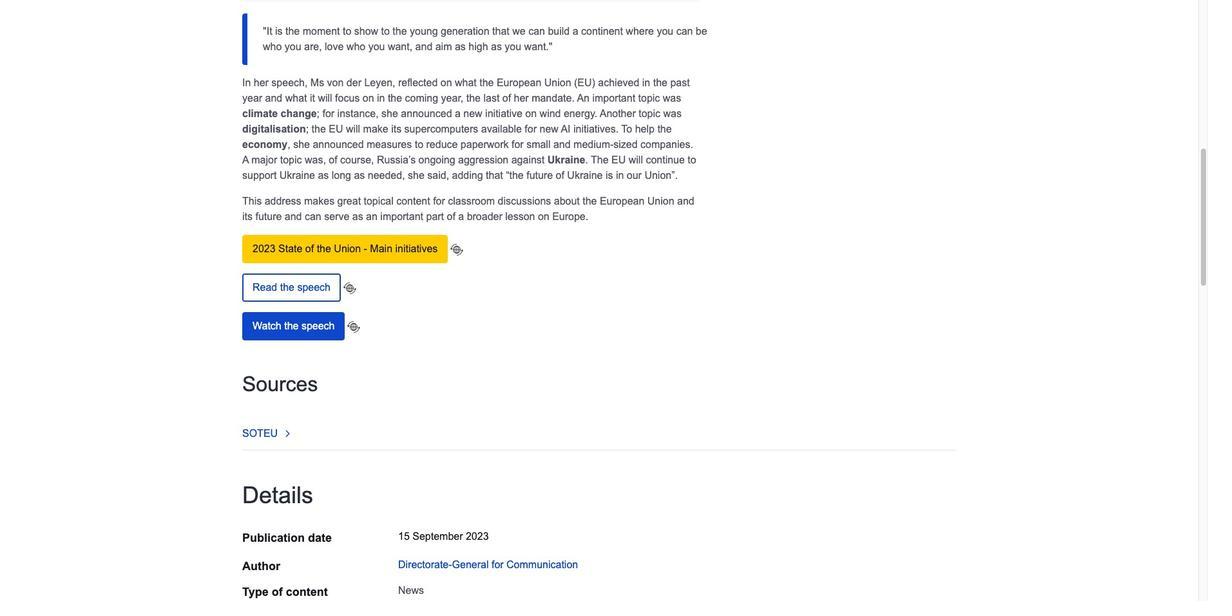 Task type: vqa. For each thing, say whether or not it's contained in the screenshot.
over
no



Task type: describe. For each thing, give the bounding box(es) containing it.
focus
[[335, 93, 360, 104]]

as right high
[[491, 41, 502, 52]]

ukraine down was, at the top left of page
[[280, 170, 315, 181]]

lesson
[[505, 211, 535, 222]]

type
[[242, 587, 269, 600]]

the left past
[[653, 77, 668, 88]]

moment
[[303, 26, 340, 37]]

small
[[527, 139, 551, 150]]

directorate-general for communication link
[[398, 560, 578, 571]]

content inside the this address makes great topical content for classroom discussions about the european union and its future and can serve as an important part of a broader lesson on europe.
[[396, 196, 430, 207]]

where
[[626, 26, 654, 37]]

the up companies.
[[658, 124, 672, 135]]

of inside in her speech, ms von der leyen, reflected on what the european union (eu) achieved in the past year and what it will focus on in the coming year, the last of her mandate. an important topic was climate change ; for instance, she announced a new initiative on wind energy. another topic was digitalisation ; the eu will make its supercomputers available for new ai initiatives. to help the economy
[[503, 93, 511, 104]]

this address makes great topical content for classroom discussions about the european union and its future and can serve as an important part of a broader lesson on europe.
[[242, 196, 695, 222]]

1 vertical spatial her
[[514, 93, 529, 104]]

"the
[[506, 170, 524, 181]]

economy
[[242, 139, 288, 150]]

read the speech link
[[242, 274, 341, 302]]

ukraine down ai
[[548, 155, 585, 166]]

von
[[327, 77, 344, 88]]

september
[[413, 532, 463, 543]]

general
[[452, 560, 489, 571]]

achieved
[[598, 77, 640, 88]]

details
[[242, 483, 313, 509]]

2 who from the left
[[347, 41, 366, 52]]

needed,
[[368, 170, 405, 181]]

the inside the this address makes great topical content for classroom discussions about the european union and its future and can serve as an important part of a broader lesson on europe.
[[583, 196, 597, 207]]

classroom
[[448, 196, 495, 207]]

union".
[[645, 170, 678, 181]]

change
[[281, 108, 317, 119]]

she inside , she announced measures to reduce paperwork for small and medium-sized companies. a major topic was, of course, russia's ongoing aggression against
[[293, 139, 310, 150]]

of inside the this address makes great topical content for classroom discussions about the european union and its future and can serve as an important part of a broader lesson on europe.
[[447, 211, 456, 222]]

der
[[347, 77, 362, 88]]

15 september 2023
[[398, 532, 489, 543]]

wind
[[540, 108, 561, 119]]

announced inside , she announced measures to reduce paperwork for small and medium-sized companies. a major topic was, of course, russia's ongoing aggression against
[[313, 139, 364, 150]]

an
[[366, 211, 378, 222]]

its inside the this address makes great topical content for classroom discussions about the european union and its future and can serve as an important part of a broader lesson on europe.
[[242, 211, 253, 222]]

leyen,
[[364, 77, 395, 88]]

and down address on the top left of page
[[285, 211, 302, 222]]

-
[[364, 244, 367, 255]]

the up 'want,'
[[393, 26, 407, 37]]

young
[[410, 26, 438, 37]]

paperwork
[[461, 139, 509, 150]]

to
[[621, 124, 632, 135]]

1 vertical spatial in
[[377, 93, 385, 104]]

climate
[[242, 108, 278, 119]]

eu inside in her speech, ms von der leyen, reflected on what the european union (eu) achieved in the past year and what it will focus on in the coming year, the last of her mandate. an important topic was climate change ; for instance, she announced a new initiative on wind energy. another topic was digitalisation ; the eu will make its supercomputers available for new ai initiatives. to help the economy
[[329, 124, 343, 135]]

1 vertical spatial topic
[[639, 108, 661, 119]]

aggression
[[458, 155, 509, 166]]

companies.
[[641, 139, 693, 150]]

supercomputers
[[404, 124, 478, 135]]

european for about
[[600, 196, 645, 207]]

you down show
[[368, 41, 385, 52]]

"it
[[263, 26, 272, 37]]

love
[[325, 41, 344, 52]]

watch the speech link
[[242, 313, 345, 341]]

communication
[[507, 560, 578, 571]]

for up small on the left top of page
[[525, 124, 537, 135]]

, she announced measures to reduce paperwork for small and medium-sized companies. a major topic was, of course, russia's ongoing aggression against
[[242, 139, 693, 166]]

on inside the this address makes great topical content for classroom discussions about the european union and its future and can serve as an important part of a broader lesson on europe.
[[538, 211, 550, 222]]

was,
[[305, 155, 326, 166]]

2023 state of the union - main initiatives link
[[242, 235, 448, 264]]

medium-
[[574, 139, 614, 150]]

ms
[[311, 77, 324, 88]]

state
[[278, 244, 303, 255]]

is inside ". the eu will continue to support ukraine as long as needed, she said, adding that "the future of ukraine is in our union"."
[[606, 170, 613, 181]]

this
[[242, 196, 262, 207]]

our
[[627, 170, 642, 181]]

she inside ". the eu will continue to support ukraine as long as needed, she said, adding that "the future of ukraine is in our union"."
[[408, 170, 425, 181]]

type of content
[[242, 587, 328, 600]]

the right the "it
[[286, 26, 300, 37]]

sources
[[242, 373, 318, 396]]

reflected
[[398, 77, 438, 88]]

for right general
[[492, 560, 504, 571]]

great
[[337, 196, 361, 207]]

1 horizontal spatial can
[[529, 26, 545, 37]]

soteu
[[242, 429, 278, 440]]

as down generation
[[455, 41, 466, 52]]

you left are,
[[285, 41, 301, 52]]

serve
[[324, 211, 350, 222]]

directorate-
[[398, 560, 452, 571]]

2023 state of the union - main initiatives
[[253, 244, 438, 255]]

course,
[[340, 155, 374, 166]]

a inside "it is the moment to show to the young generation that we can build a continent where you can be who you are, love who you want, and aim as high as you want."
[[573, 26, 578, 37]]

the inside 2023 state of the union - main initiatives link
[[317, 244, 331, 255]]

russia's
[[377, 155, 416, 166]]

0 vertical spatial ;
[[317, 108, 320, 119]]

digitalisation
[[242, 124, 306, 135]]

ai
[[561, 124, 571, 135]]

directorate-general for communication
[[398, 560, 578, 571]]

is inside "it is the moment to show to the young generation that we can build a continent where you can be who you are, love who you want, and aim as high as you want."
[[275, 26, 283, 37]]

1 vertical spatial was
[[663, 108, 682, 119]]

"it is the moment to show to the young generation that we can build a continent where you can be who you are, love who you want, and aim as high as you want."
[[263, 26, 707, 52]]

15
[[398, 532, 410, 543]]

0 vertical spatial was
[[663, 93, 681, 104]]

date
[[308, 533, 332, 545]]

in her speech, ms von der leyen, reflected on what the european union (eu) achieved in the past year and what it will focus on in the coming year, the last of her mandate. an important topic was climate change ; for instance, she announced a new initiative on wind energy. another topic was digitalisation ; the eu will make its supercomputers available for new ai initiatives. to help the economy
[[242, 77, 690, 150]]

on left wind
[[525, 108, 537, 119]]

for inside , she announced measures to reduce paperwork for small and medium-sized companies. a major topic was, of course, russia's ongoing aggression against
[[512, 139, 524, 150]]

1 horizontal spatial 2023
[[466, 532, 489, 543]]

adding
[[452, 170, 483, 181]]

search for available translations image for 2023 state of the union - main initiatives
[[451, 244, 464, 256]]

1 vertical spatial will
[[346, 124, 360, 135]]

as down course, at the top left of the page
[[354, 170, 365, 181]]

0 vertical spatial topic
[[638, 93, 660, 104]]

want,
[[388, 41, 413, 52]]

of inside , she announced measures to reduce paperwork for small and medium-sized companies. a major topic was, of course, russia's ongoing aggression against
[[329, 155, 337, 166]]

2 horizontal spatial can
[[676, 26, 693, 37]]

in
[[242, 77, 251, 88]]

speech for read the speech
[[297, 282, 331, 293]]

. the eu will continue to support ukraine as long as needed, she said, adding that "the future of ukraine is in our union".
[[242, 155, 696, 181]]

future inside the this address makes great topical content for classroom discussions about the european union and its future and can serve as an important part of a broader lesson on europe.
[[255, 211, 282, 222]]

continue
[[646, 155, 685, 166]]

publication date
[[242, 533, 332, 545]]

future inside ". the eu will continue to support ukraine as long as needed, she said, adding that "the future of ukraine is in our union"."
[[527, 170, 553, 181]]

important inside the this address makes great topical content for classroom discussions about the european union and its future and can serve as an important part of a broader lesson on europe.
[[380, 211, 423, 222]]

the inside watch the speech link
[[284, 321, 299, 332]]

the up the last
[[480, 77, 494, 88]]

show
[[354, 26, 378, 37]]

0 vertical spatial will
[[318, 93, 332, 104]]

high
[[469, 41, 488, 52]]

last
[[484, 93, 500, 104]]

said,
[[427, 170, 449, 181]]



Task type: locate. For each thing, give the bounding box(es) containing it.
of
[[503, 93, 511, 104], [329, 155, 337, 166], [556, 170, 564, 181], [447, 211, 456, 222], [305, 244, 314, 255], [272, 587, 283, 600]]

who down the "it
[[263, 41, 282, 52]]

of right part
[[447, 211, 456, 222]]

a
[[573, 26, 578, 37], [455, 108, 461, 119], [458, 211, 464, 222]]

2 vertical spatial union
[[334, 244, 361, 255]]

xs image
[[283, 429, 293, 439]]

0 horizontal spatial will
[[318, 93, 332, 104]]

0 horizontal spatial union
[[334, 244, 361, 255]]

reduce
[[426, 139, 458, 150]]

.
[[585, 155, 588, 166]]

to right show
[[381, 26, 390, 37]]

1 vertical spatial future
[[255, 211, 282, 222]]

1 vertical spatial that
[[486, 170, 503, 181]]

aim
[[435, 41, 452, 52]]

in right achieved
[[642, 77, 650, 88]]

1 horizontal spatial in
[[616, 170, 624, 181]]

; down the ms
[[317, 108, 320, 119]]

europe.
[[552, 211, 589, 222]]

it
[[310, 93, 315, 104]]

content right type
[[286, 587, 328, 600]]

for up part
[[433, 196, 445, 207]]

what
[[455, 77, 477, 88], [285, 93, 307, 104]]

future down address on the top left of page
[[255, 211, 282, 222]]

and inside , she announced measures to reduce paperwork for small and medium-sized companies. a major topic was, of course, russia's ongoing aggression against
[[554, 139, 571, 150]]

her
[[254, 77, 269, 88], [514, 93, 529, 104]]

on up "year,"
[[441, 77, 452, 88]]

the right about
[[583, 196, 597, 207]]

speech up watch the speech
[[297, 282, 331, 293]]

announced inside in her speech, ms von der leyen, reflected on what the european union (eu) achieved in the past year and what it will focus on in the coming year, the last of her mandate. an important topic was climate change ; for instance, she announced a new initiative on wind energy. another topic was digitalisation ; the eu will make its supercomputers available for new ai initiatives. to help the economy
[[401, 108, 452, 119]]

will up our
[[629, 155, 643, 166]]

about
[[554, 196, 580, 207]]

initiatives.
[[574, 124, 619, 135]]

a right build
[[573, 26, 578, 37]]

of right the last
[[503, 93, 511, 104]]

,
[[288, 139, 290, 150]]

1 horizontal spatial its
[[391, 124, 402, 135]]

its inside in her speech, ms von der leyen, reflected on what the european union (eu) achieved in the past year and what it will focus on in the coming year, the last of her mandate. an important topic was climate change ; for instance, she announced a new initiative on wind energy. another topic was digitalisation ; the eu will make its supercomputers available for new ai initiatives. to help the economy
[[391, 124, 402, 135]]

of up about
[[556, 170, 564, 181]]

the inside read the speech link
[[280, 282, 294, 293]]

0 horizontal spatial important
[[380, 211, 423, 222]]

2 horizontal spatial union
[[648, 196, 674, 207]]

of inside ". the eu will continue to support ukraine as long as needed, she said, adding that "the future of ukraine is in our union"."
[[556, 170, 564, 181]]

ukraine
[[548, 155, 585, 166], [280, 170, 315, 181], [567, 170, 603, 181]]

for left instance, on the top left
[[323, 108, 335, 119]]

can up want."
[[529, 26, 545, 37]]

in down leyen,
[[377, 93, 385, 104]]

topical
[[364, 196, 394, 207]]

2 vertical spatial topic
[[280, 155, 302, 166]]

european down our
[[600, 196, 645, 207]]

0 vertical spatial is
[[275, 26, 283, 37]]

of right type
[[272, 587, 283, 600]]

union down union".
[[648, 196, 674, 207]]

the down change
[[312, 124, 326, 135]]

1 vertical spatial union
[[648, 196, 674, 207]]

and down "young" in the top left of the page
[[415, 41, 433, 52]]

announced down coming
[[401, 108, 452, 119]]

union inside the this address makes great topical content for classroom discussions about the european union and its future and can serve as an important part of a broader lesson on europe.
[[648, 196, 674, 207]]

future down against
[[527, 170, 553, 181]]

1 horizontal spatial future
[[527, 170, 553, 181]]

can inside the this address makes great topical content for classroom discussions about the european union and its future and can serve as an important part of a broader lesson on europe.
[[305, 211, 321, 222]]

announced up course, at the top left of the page
[[313, 139, 364, 150]]

a inside the this address makes great topical content for classroom discussions about the european union and its future and can serve as an important part of a broader lesson on europe.
[[458, 211, 464, 222]]

1 horizontal spatial union
[[544, 77, 571, 88]]

1 vertical spatial what
[[285, 93, 307, 104]]

initiatives
[[395, 244, 438, 255]]

mandate.
[[532, 93, 575, 104]]

major
[[251, 155, 277, 166]]

will inside ". the eu will continue to support ukraine as long as needed, she said, adding that "the future of ukraine is in our union"."
[[629, 155, 643, 166]]

0 vertical spatial union
[[544, 77, 571, 88]]

european up the last
[[497, 77, 542, 88]]

1 horizontal spatial eu
[[612, 155, 626, 166]]

a inside in her speech, ms von der leyen, reflected on what the european union (eu) achieved in the past year and what it will focus on in the coming year, the last of her mandate. an important topic was climate change ; for instance, she announced a new initiative on wind energy. another topic was digitalisation ; the eu will make its supercomputers available for new ai initiatives. to help the economy
[[455, 108, 461, 119]]

1 vertical spatial new
[[540, 124, 559, 135]]

measures
[[367, 139, 412, 150]]

search for available translations image down 2023 state of the union - main initiatives link
[[343, 282, 356, 295]]

union up mandate.
[[544, 77, 571, 88]]

publication
[[242, 533, 305, 545]]

2 vertical spatial in
[[616, 170, 624, 181]]

search for available translations image
[[451, 244, 464, 256], [343, 282, 356, 295], [348, 321, 361, 334]]

was down past
[[663, 93, 681, 104]]

2 horizontal spatial in
[[642, 77, 650, 88]]

2023 left state
[[253, 244, 276, 255]]

she
[[382, 108, 398, 119], [293, 139, 310, 150], [408, 170, 425, 181]]

search for available translations image right watch the speech link
[[348, 321, 361, 334]]

watch the speech
[[253, 321, 335, 332]]

speech for watch the speech
[[302, 321, 335, 332]]

as left an
[[352, 211, 363, 222]]

and up climate at the top left of page
[[265, 93, 282, 104]]

0 vertical spatial future
[[527, 170, 553, 181]]

as
[[455, 41, 466, 52], [491, 41, 502, 52], [318, 170, 329, 181], [354, 170, 365, 181], [352, 211, 363, 222]]

;
[[317, 108, 320, 119], [306, 124, 309, 135]]

to inside ". the eu will continue to support ukraine as long as needed, she said, adding that "the future of ukraine is in our union"."
[[688, 155, 696, 166]]

0 vertical spatial in
[[642, 77, 650, 88]]

and inside in her speech, ms von der leyen, reflected on what the european union (eu) achieved in the past year and what it will focus on in the coming year, the last of her mandate. an important topic was climate change ; for instance, she announced a new initiative on wind energy. another topic was digitalisation ; the eu will make its supercomputers available for new ai initiatives. to help the economy
[[265, 93, 282, 104]]

the left the last
[[466, 93, 481, 104]]

sized
[[614, 139, 638, 150]]

to left show
[[343, 26, 351, 37]]

1 vertical spatial is
[[606, 170, 613, 181]]

0 vertical spatial important
[[593, 93, 636, 104]]

0 vertical spatial that
[[492, 26, 510, 37]]

of up long
[[329, 155, 337, 166]]

1 horizontal spatial new
[[540, 124, 559, 135]]

search for available translations image right initiatives
[[451, 244, 464, 256]]

what up change
[[285, 93, 307, 104]]

0 horizontal spatial can
[[305, 211, 321, 222]]

was up companies.
[[663, 108, 682, 119]]

1 vertical spatial content
[[286, 587, 328, 600]]

0 vertical spatial its
[[391, 124, 402, 135]]

1 vertical spatial search for available translations image
[[343, 282, 356, 295]]

european
[[497, 77, 542, 88], [600, 196, 645, 207]]

its up measures
[[391, 124, 402, 135]]

eu inside ". the eu will continue to support ukraine as long as needed, she said, adding that "the future of ukraine is in our union"."
[[612, 155, 626, 166]]

on right lesson
[[538, 211, 550, 222]]

1 horizontal spatial her
[[514, 93, 529, 104]]

0 horizontal spatial in
[[377, 93, 385, 104]]

eu down instance, on the top left
[[329, 124, 343, 135]]

0 horizontal spatial she
[[293, 139, 310, 150]]

speech
[[297, 282, 331, 293], [302, 321, 335, 332]]

generation
[[441, 26, 490, 37]]

1 horizontal spatial content
[[396, 196, 430, 207]]

soteu link
[[242, 429, 293, 440]]

2 horizontal spatial will
[[629, 155, 643, 166]]

topic
[[638, 93, 660, 104], [639, 108, 661, 119], [280, 155, 302, 166]]

she left said,
[[408, 170, 425, 181]]

2023
[[253, 244, 276, 255], [466, 532, 489, 543]]

you down we
[[505, 41, 521, 52]]

1 vertical spatial announced
[[313, 139, 364, 150]]

1 vertical spatial important
[[380, 211, 423, 222]]

european inside in her speech, ms von der leyen, reflected on what the european union (eu) achieved in the past year and what it will focus on in the coming year, the last of her mandate. an important topic was climate change ; for instance, she announced a new initiative on wind energy. another topic was digitalisation ; the eu will make its supercomputers available for new ai initiatives. to help the economy
[[497, 77, 542, 88]]

ongoing
[[419, 155, 455, 166]]

european inside the this address makes great topical content for classroom discussions about the european union and its future and can serve as an important part of a broader lesson on europe.
[[600, 196, 645, 207]]

0 horizontal spatial new
[[464, 108, 482, 119]]

0 vertical spatial new
[[464, 108, 482, 119]]

her up initiative on the top left of page
[[514, 93, 529, 104]]

the
[[286, 26, 300, 37], [393, 26, 407, 37], [480, 77, 494, 88], [653, 77, 668, 88], [388, 93, 402, 104], [466, 93, 481, 104], [312, 124, 326, 135], [658, 124, 672, 135], [583, 196, 597, 207], [317, 244, 331, 255], [280, 282, 294, 293], [284, 321, 299, 332]]

eu down sized
[[612, 155, 626, 166]]

to left reduce
[[415, 139, 423, 150]]

support
[[242, 170, 277, 181]]

0 horizontal spatial its
[[242, 211, 253, 222]]

long
[[332, 170, 351, 181]]

; down change
[[306, 124, 309, 135]]

to
[[343, 26, 351, 37], [381, 26, 390, 37], [415, 139, 423, 150], [688, 155, 696, 166]]

important inside in her speech, ms von der leyen, reflected on what the european union (eu) achieved in the past year and what it will focus on in the coming year, the last of her mandate. an important topic was climate change ; for instance, she announced a new initiative on wind energy. another topic was digitalisation ; the eu will make its supercomputers available for new ai initiatives. to help the economy
[[593, 93, 636, 104]]

watch
[[253, 321, 281, 332]]

1 horizontal spatial announced
[[401, 108, 452, 119]]

is right the "it
[[275, 26, 283, 37]]

1 horizontal spatial she
[[382, 108, 398, 119]]

its down this
[[242, 211, 253, 222]]

0 vertical spatial content
[[396, 196, 430, 207]]

that inside "it is the moment to show to the young generation that we can build a continent where you can be who you are, love who you want, and aim as high as you want."
[[492, 26, 510, 37]]

year
[[242, 93, 262, 104]]

can left be
[[676, 26, 693, 37]]

initiative
[[485, 108, 523, 119]]

1 horizontal spatial what
[[455, 77, 477, 88]]

1 horizontal spatial ;
[[317, 108, 320, 119]]

a
[[242, 155, 249, 166]]

2 vertical spatial she
[[408, 170, 425, 181]]

the
[[591, 155, 609, 166]]

2 vertical spatial a
[[458, 211, 464, 222]]

can down makes
[[305, 211, 321, 222]]

a down "year,"
[[455, 108, 461, 119]]

0 horizontal spatial future
[[255, 211, 282, 222]]

the right read
[[280, 282, 294, 293]]

union left -
[[334, 244, 361, 255]]

0 vertical spatial her
[[254, 77, 269, 88]]

1 horizontal spatial who
[[347, 41, 366, 52]]

the right state
[[317, 244, 331, 255]]

1 vertical spatial its
[[242, 211, 253, 222]]

0 horizontal spatial european
[[497, 77, 542, 88]]

important up another at the top of page
[[593, 93, 636, 104]]

1 horizontal spatial will
[[346, 124, 360, 135]]

1 horizontal spatial is
[[606, 170, 613, 181]]

search for available translations image for watch the speech
[[348, 321, 361, 334]]

broader
[[467, 211, 503, 222]]

0 vertical spatial 2023
[[253, 244, 276, 255]]

she up make
[[382, 108, 398, 119]]

new down wind
[[540, 124, 559, 135]]

past
[[670, 77, 690, 88]]

0 vertical spatial a
[[573, 26, 578, 37]]

you right where
[[657, 26, 674, 37]]

for up against
[[512, 139, 524, 150]]

0 horizontal spatial announced
[[313, 139, 364, 150]]

an
[[577, 93, 590, 104]]

ukraine down .
[[567, 170, 603, 181]]

content up part
[[396, 196, 430, 207]]

1 horizontal spatial important
[[593, 93, 636, 104]]

available
[[481, 124, 522, 135]]

is down the
[[606, 170, 613, 181]]

0 horizontal spatial what
[[285, 93, 307, 104]]

as inside the this address makes great topical content for classroom discussions about the european union and its future and can serve as an important part of a broader lesson on europe.
[[352, 211, 363, 222]]

for inside the this address makes great topical content for classroom discussions about the european union and its future and can serve as an important part of a broader lesson on europe.
[[433, 196, 445, 207]]

2 vertical spatial will
[[629, 155, 643, 166]]

want."
[[524, 41, 553, 52]]

1 vertical spatial ;
[[306, 124, 309, 135]]

0 vertical spatial search for available translations image
[[451, 244, 464, 256]]

1 vertical spatial 2023
[[466, 532, 489, 543]]

and
[[415, 41, 433, 52], [265, 93, 282, 104], [554, 139, 571, 150], [677, 196, 695, 207], [285, 211, 302, 222]]

0 horizontal spatial is
[[275, 26, 283, 37]]

0 horizontal spatial content
[[286, 587, 328, 600]]

the down leyen,
[[388, 93, 402, 104]]

eu
[[329, 124, 343, 135], [612, 155, 626, 166]]

1 vertical spatial speech
[[302, 321, 335, 332]]

she inside in her speech, ms von der leyen, reflected on what the european union (eu) achieved in the past year and what it will focus on in the coming year, the last of her mandate. an important topic was climate change ; for instance, she announced a new initiative on wind energy. another topic was digitalisation ; the eu will make its supercomputers available for new ai initiatives. to help the economy
[[382, 108, 398, 119]]

search for available translations image for read the speech
[[343, 282, 356, 295]]

news
[[398, 586, 424, 597]]

that inside ". the eu will continue to support ukraine as long as needed, she said, adding that "the future of ukraine is in our union"."
[[486, 170, 503, 181]]

was
[[663, 93, 681, 104], [663, 108, 682, 119]]

author
[[242, 561, 280, 574]]

union for and
[[648, 196, 674, 207]]

1 vertical spatial she
[[293, 139, 310, 150]]

and down union".
[[677, 196, 695, 207]]

on up instance, on the top left
[[363, 93, 374, 104]]

in
[[642, 77, 650, 88], [377, 93, 385, 104], [616, 170, 624, 181]]

against
[[512, 155, 545, 166]]

you
[[657, 26, 674, 37], [285, 41, 301, 52], [368, 41, 385, 52], [505, 41, 521, 52]]

0 vertical spatial eu
[[329, 124, 343, 135]]

1 vertical spatial a
[[455, 108, 461, 119]]

speech,
[[272, 77, 308, 88]]

new left initiative on the top left of page
[[464, 108, 482, 119]]

discussions
[[498, 196, 551, 207]]

0 vertical spatial she
[[382, 108, 398, 119]]

1 horizontal spatial european
[[600, 196, 645, 207]]

will down instance, on the top left
[[346, 124, 360, 135]]

the right watch
[[284, 321, 299, 332]]

1 vertical spatial eu
[[612, 155, 626, 166]]

european for what
[[497, 77, 542, 88]]

will
[[318, 93, 332, 104], [346, 124, 360, 135], [629, 155, 643, 166]]

1 who from the left
[[263, 41, 282, 52]]

in inside ". the eu will continue to support ukraine as long as needed, she said, adding that "the future of ukraine is in our union"."
[[616, 170, 624, 181]]

of right state
[[305, 244, 314, 255]]

0 vertical spatial what
[[455, 77, 477, 88]]

2 vertical spatial search for available translations image
[[348, 321, 361, 334]]

speech down read the speech link
[[302, 321, 335, 332]]

that left we
[[492, 26, 510, 37]]

in left our
[[616, 170, 624, 181]]

union for (eu)
[[544, 77, 571, 88]]

to inside , she announced measures to reduce paperwork for small and medium-sized companies. a major topic was, of course, russia's ongoing aggression against
[[415, 139, 423, 150]]

main
[[370, 244, 393, 255]]

that down aggression
[[486, 170, 503, 181]]

1 vertical spatial european
[[600, 196, 645, 207]]

on
[[441, 77, 452, 88], [363, 93, 374, 104], [525, 108, 537, 119], [538, 211, 550, 222]]

0 horizontal spatial 2023
[[253, 244, 276, 255]]

2023 up general
[[466, 532, 489, 543]]

0 vertical spatial european
[[497, 77, 542, 88]]

0 vertical spatial announced
[[401, 108, 452, 119]]

0 horizontal spatial her
[[254, 77, 269, 88]]

and inside "it is the moment to show to the young generation that we can build a continent where you can be who you are, love who you want, and aim as high as you want."
[[415, 41, 433, 52]]

energy.
[[564, 108, 598, 119]]

topic inside , she announced measures to reduce paperwork for small and medium-sized companies. a major topic was, of course, russia's ongoing aggression against
[[280, 155, 302, 166]]

as down was, at the top left of page
[[318, 170, 329, 181]]

0 horizontal spatial eu
[[329, 124, 343, 135]]

make
[[363, 124, 388, 135]]

2 horizontal spatial she
[[408, 170, 425, 181]]

content
[[396, 196, 430, 207], [286, 587, 328, 600]]

important down the topical
[[380, 211, 423, 222]]

help
[[635, 124, 655, 135]]

union inside in her speech, ms von der leyen, reflected on what the european union (eu) achieved in the past year and what it will focus on in the coming year, the last of her mandate. an important topic was climate change ; for instance, she announced a new initiative on wind energy. another topic was digitalisation ; the eu will make its supercomputers available for new ai initiatives. to help the economy
[[544, 77, 571, 88]]

year,
[[441, 93, 464, 104]]

0 horizontal spatial ;
[[306, 124, 309, 135]]

read
[[253, 282, 277, 293]]

announced
[[401, 108, 452, 119], [313, 139, 364, 150]]

address
[[265, 196, 301, 207]]

and down ai
[[554, 139, 571, 150]]

0 vertical spatial speech
[[297, 282, 331, 293]]

a down classroom
[[458, 211, 464, 222]]

0 horizontal spatial who
[[263, 41, 282, 52]]

new
[[464, 108, 482, 119], [540, 124, 559, 135]]

her right in
[[254, 77, 269, 88]]

who down show
[[347, 41, 366, 52]]

to right continue
[[688, 155, 696, 166]]

what up "year,"
[[455, 77, 477, 88]]

we
[[513, 26, 526, 37]]



